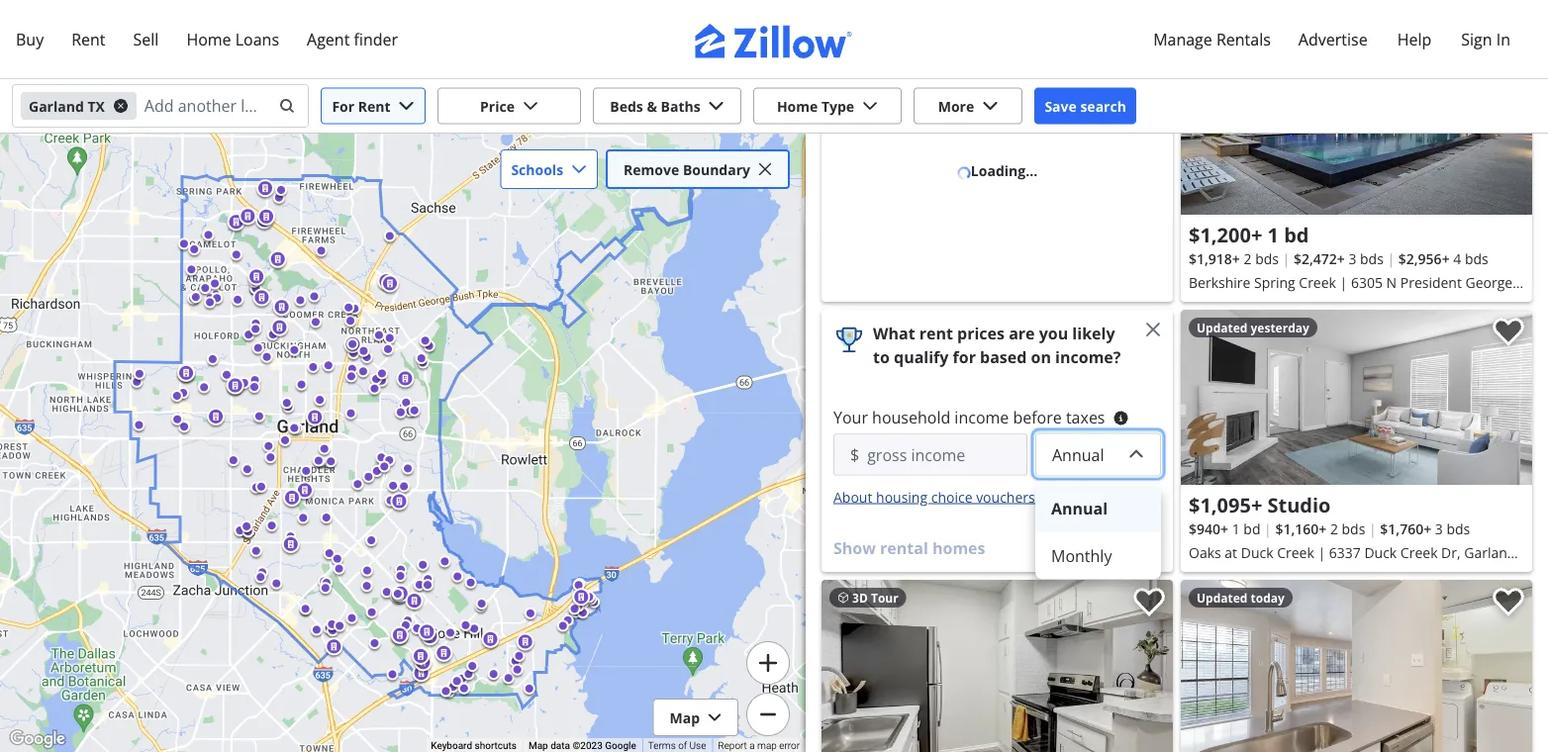 Task type: vqa. For each thing, say whether or not it's contained in the screenshot.
Map data ©2023 Google "Map"
yes



Task type: locate. For each thing, give the bounding box(es) containing it.
google
[[605, 740, 636, 752]]

home left loans
[[186, 28, 231, 49]]

0 vertical spatial updated
[[1197, 319, 1248, 336]]

income?
[[1055, 346, 1121, 368]]

| left 6337 at the right of page
[[1318, 543, 1326, 562]]

save this home button for meadow creek image
[[1118, 580, 1173, 636]]

map left "data"
[[529, 740, 548, 752]]

1 vertical spatial save this home image
[[1133, 588, 1165, 617]]

monthly
[[1051, 545, 1112, 566]]

show
[[834, 538, 876, 559]]

bds up dr,
[[1447, 519, 1470, 538]]

0 vertical spatial 1
[[1268, 221, 1279, 248]]

1 vertical spatial 2
[[1330, 519, 1338, 538]]

$2,472+
[[1294, 249, 1345, 268]]

1 horizontal spatial home
[[777, 97, 818, 115]]

garland, up yesterday
[[1260, 296, 1315, 315]]

in
[[1496, 28, 1511, 49]]

map up the of
[[670, 708, 700, 727]]

tx down oaks
[[1189, 567, 1205, 586]]

garland, inside berkshire spring creek | 6305 n president george bush hwy, garland, tx
[[1260, 296, 1315, 315]]

1 horizontal spatial 1
[[1268, 221, 1279, 248]]

map for map data ©2023 google
[[529, 740, 548, 752]]

home inside main navigation
[[186, 28, 231, 49]]

chevron down image
[[523, 98, 538, 114], [708, 98, 724, 114], [982, 98, 998, 114]]

chevron down image for beds & baths
[[708, 98, 724, 114]]

agent finder
[[307, 28, 398, 49]]

home inside home type popup button
[[777, 97, 818, 115]]

| inside oaks at duck creek | 6337 duck creek dr, garland, tx
[[1318, 543, 1326, 562]]

creek down $2,472+ at the right top
[[1299, 273, 1336, 292]]

0 horizontal spatial tx
[[87, 97, 105, 115]]

6337
[[1329, 543, 1361, 562]]

bds for $1,160+ 2 bds
[[1342, 519, 1365, 538]]

1 updated from the top
[[1197, 319, 1248, 336]]

2 up 6337 at the right of page
[[1330, 519, 1338, 538]]

None text field
[[1052, 439, 1113, 470]]

creek inside berkshire spring creek | 6305 n president george bush hwy, garland, tx
[[1299, 273, 1336, 292]]

chevron down image up report
[[708, 711, 722, 725]]

home for home type
[[777, 97, 818, 115]]

1 horizontal spatial duck
[[1365, 543, 1397, 562]]

garland, inside oaks at duck creek | 6337 duck creek dr, garland, tx
[[1464, 543, 1520, 562]]

home loans
[[186, 28, 279, 49]]

1 horizontal spatial tx
[[1189, 567, 1205, 586]]

Search text field
[[144, 90, 266, 122]]

| left 6305 on the right top of page
[[1340, 273, 1348, 292]]

0 horizontal spatial 2
[[1244, 249, 1252, 268]]

chevron down image inside more "popup button"
[[982, 98, 998, 114]]

2 down "$1,200+ 1 bd"
[[1244, 249, 1252, 268]]

0 horizontal spatial |
[[1318, 543, 1326, 562]]

advertisement region
[[822, 40, 1173, 302]]

oaks at duck creek | 6337 duck creek dr, garland, tx
[[1189, 543, 1520, 586]]

chevron down image right schools
[[571, 161, 587, 177]]

three dimensional image left 3d
[[837, 592, 849, 604]]

chevron down image right price
[[523, 98, 538, 114]]

george
[[1466, 273, 1513, 292]]

bd up $2,472+ at the right top
[[1284, 221, 1309, 248]]

choice
[[931, 487, 973, 506]]

0 vertical spatial bd
[[1284, 221, 1309, 248]]

duck down $1,760+
[[1365, 543, 1397, 562]]

updated for updated yesterday
[[1197, 319, 1248, 336]]

1 vertical spatial updated
[[1197, 589, 1248, 606]]

2 chevron down image from the left
[[708, 98, 724, 114]]

bds up spring at top right
[[1255, 249, 1279, 268]]

list box
[[1035, 484, 1161, 579]]

save this home image left updated today
[[1133, 588, 1165, 617]]

0 vertical spatial three dimensional image
[[1197, 51, 1209, 63]]

1 vertical spatial |
[[1318, 543, 1326, 562]]

0 horizontal spatial home
[[186, 28, 231, 49]]

beds & baths button
[[593, 88, 741, 124]]

chevron down image
[[399, 98, 414, 114], [862, 98, 878, 114], [571, 161, 587, 177], [708, 711, 722, 725]]

1 horizontal spatial chevron down image
[[708, 98, 724, 114]]

3d
[[852, 589, 868, 606]]

bds right '4' at the top right of the page
[[1465, 249, 1489, 268]]

bd
[[1284, 221, 1309, 248], [1244, 519, 1261, 538]]

chevron down image right more on the right of page
[[982, 98, 998, 114]]

0 horizontal spatial bd
[[1244, 519, 1261, 538]]

bds for $1,760+ 3 bds
[[1447, 519, 1470, 538]]

map
[[670, 708, 700, 727], [529, 740, 548, 752]]

updated
[[1197, 319, 1248, 336], [1197, 589, 1248, 606]]

2 updated from the top
[[1197, 589, 1248, 606]]

1 vertical spatial 3
[[1435, 519, 1443, 538]]

data
[[551, 740, 570, 752]]

2 horizontal spatial chevron down image
[[982, 98, 998, 114]]

oaks at duck creek | 6337 duck creek dr, garland, tx link
[[1189, 540, 1524, 586]]

three dimensional image down 'manage rentals'
[[1197, 51, 1209, 63]]

3d tour
[[849, 589, 899, 606]]

beds & baths
[[610, 97, 701, 115]]

updated today
[[1197, 589, 1285, 606]]

3
[[1349, 249, 1357, 268], [1435, 519, 1443, 538]]

report a map error link
[[718, 740, 800, 752]]

1 vertical spatial map
[[529, 740, 548, 752]]

on
[[1031, 346, 1051, 368]]

map region
[[0, 0, 950, 752]]

0 horizontal spatial save this home image
[[1133, 588, 1165, 617]]

0 vertical spatial garland,
[[1260, 296, 1315, 315]]

$2,956+ 4 bds
[[1399, 249, 1489, 268]]

bds up 6337 at the right of page
[[1342, 519, 1365, 538]]

meadow creek image
[[822, 580, 1173, 752]]

0 vertical spatial |
[[1340, 273, 1348, 292]]

chevron down image right baths on the left
[[708, 98, 724, 114]]

updated left today
[[1197, 589, 1248, 606]]

type
[[822, 97, 854, 115]]

1 horizontal spatial map
[[670, 708, 700, 727]]

save this home image
[[1493, 318, 1524, 347], [1133, 588, 1165, 617]]

1 chevron down image from the left
[[523, 98, 538, 114]]

0 vertical spatial 2
[[1244, 249, 1252, 268]]

terms
[[648, 740, 676, 752]]

three dimensional image
[[1197, 51, 1209, 63], [837, 592, 849, 604]]

chevron down image inside price popup button
[[523, 98, 538, 114]]

homes
[[932, 538, 985, 559]]

prices
[[957, 323, 1005, 344]]

1 horizontal spatial garland,
[[1464, 543, 1520, 562]]

rentals
[[1217, 28, 1271, 49]]

boundary
[[683, 160, 750, 179]]

0 horizontal spatial map
[[529, 740, 548, 752]]

bush
[[1189, 296, 1221, 315]]

home left the type
[[777, 97, 818, 115]]

1 vertical spatial bd
[[1244, 519, 1261, 538]]

0 vertical spatial map
[[670, 708, 700, 727]]

remove boundary button
[[606, 149, 790, 189]]

bd for $940+ 1 bd
[[1244, 519, 1261, 538]]

bds
[[1255, 249, 1279, 268], [1360, 249, 1384, 268], [1465, 249, 1489, 268], [1342, 519, 1365, 538], [1447, 519, 1470, 538]]

chevron down image inside the beds & baths popup button
[[708, 98, 724, 114]]

qualify
[[894, 346, 949, 368]]

agent
[[307, 28, 350, 49]]

3 up dr,
[[1435, 519, 1443, 538]]

0 horizontal spatial three dimensional image
[[837, 592, 849, 604]]

0 horizontal spatial 1
[[1232, 519, 1240, 538]]

tx down $2,472+ at the right top
[[1319, 296, 1335, 315]]

manage rentals link
[[1140, 16, 1285, 62]]

bds up 6305 on the right top of page
[[1360, 249, 1384, 268]]

duck
[[1241, 543, 1274, 562], [1365, 543, 1397, 562]]

rent
[[71, 28, 105, 49]]

income
[[955, 406, 1009, 427]]

2 for $1,918+
[[1244, 249, 1252, 268]]

$1,200+
[[1189, 221, 1262, 248]]

2 vertical spatial tx
[[1189, 567, 1205, 586]]

chevron down image inside map "popup button"
[[708, 711, 722, 725]]

1 horizontal spatial 3
[[1435, 519, 1443, 538]]

1 up $1,918+ 2 bds at right
[[1268, 221, 1279, 248]]

0 horizontal spatial garland,
[[1260, 296, 1315, 315]]

price
[[480, 97, 515, 115]]

bd down "$1,095+ studio"
[[1244, 519, 1261, 538]]

tides at lake village image
[[1181, 580, 1532, 752]]

a
[[750, 740, 755, 752]]

chevron down image for more
[[982, 98, 998, 114]]

1 vertical spatial 1
[[1232, 519, 1240, 538]]

2 horizontal spatial tx
[[1319, 296, 1335, 315]]

$2,472+ 3 bds
[[1294, 249, 1384, 268]]

tx
[[87, 97, 105, 115], [1319, 296, 1335, 315], [1189, 567, 1205, 586]]

creek
[[1299, 273, 1336, 292], [1277, 543, 1314, 562], [1401, 543, 1438, 562]]

0 vertical spatial 3
[[1349, 249, 1357, 268]]

vouchers
[[976, 487, 1035, 506]]

$ text field
[[867, 433, 1028, 476]]

garland tx
[[29, 97, 105, 115]]

of
[[678, 740, 687, 752]]

help link
[[1384, 16, 1446, 62]]

3 chevron down image from the left
[[982, 98, 998, 114]]

clear field image
[[276, 98, 292, 114]]

home for home loans
[[186, 28, 231, 49]]

sign in
[[1461, 28, 1511, 49]]

save search
[[1045, 97, 1126, 115]]

1 vertical spatial three dimensional image
[[837, 592, 849, 604]]

1 horizontal spatial 2
[[1330, 519, 1338, 538]]

filters element
[[0, 79, 1548, 134]]

0 vertical spatial tx
[[87, 97, 105, 115]]

berkshire spring creek | 6305 n president george bush hwy, garland, tx
[[1189, 273, 1513, 315]]

1 horizontal spatial bd
[[1284, 221, 1309, 248]]

garland, right dr,
[[1464, 543, 1520, 562]]

price button
[[438, 88, 581, 124]]

tx left remove tag "image"
[[87, 97, 105, 115]]

1 up "at" on the right bottom of the page
[[1232, 519, 1240, 538]]

search
[[1080, 97, 1126, 115]]

more
[[938, 97, 974, 115]]

1 horizontal spatial save this home image
[[1493, 318, 1524, 347]]

loading...
[[971, 161, 1038, 180]]

map inside "popup button"
[[670, 708, 700, 727]]

$1,095+ studio
[[1189, 491, 1331, 518]]

terms of use
[[648, 740, 706, 752]]

1 for $940+
[[1232, 519, 1240, 538]]

1 horizontal spatial three dimensional image
[[1197, 51, 1209, 63]]

chevron down image right the type
[[862, 98, 878, 114]]

tx inside berkshire spring creek | 6305 n president george bush hwy, garland, tx
[[1319, 296, 1335, 315]]

1 horizontal spatial |
[[1340, 273, 1348, 292]]

duck right "at" on the right bottom of the page
[[1241, 543, 1274, 562]]

home
[[186, 28, 231, 49], [777, 97, 818, 115]]

beds
[[610, 97, 643, 115]]

save search button
[[1034, 88, 1137, 124]]

updated down bush at the right top of the page
[[1197, 319, 1248, 336]]

1 vertical spatial tx
[[1319, 296, 1335, 315]]

close image
[[758, 162, 772, 176]]

advertise link
[[1285, 16, 1382, 62]]

save this home image down 'george'
[[1493, 318, 1524, 347]]

dr,
[[1441, 543, 1461, 562]]

your household income before taxes
[[834, 406, 1105, 427]]

1 vertical spatial home
[[777, 97, 818, 115]]

0 vertical spatial home
[[186, 28, 231, 49]]

garland,
[[1260, 296, 1315, 315], [1464, 543, 1520, 562]]

1 vertical spatial garland,
[[1464, 543, 1520, 562]]

map for map
[[670, 708, 700, 727]]

0 horizontal spatial duck
[[1241, 543, 1274, 562]]

manage rentals
[[1153, 28, 1271, 49]]

home type
[[777, 97, 854, 115]]

1
[[1268, 221, 1279, 248], [1232, 519, 1240, 538]]

help
[[1397, 28, 1432, 49]]

0 horizontal spatial chevron down image
[[523, 98, 538, 114]]

0 horizontal spatial 3
[[1349, 249, 1357, 268]]

show rental homes button
[[834, 537, 985, 560]]

$
[[850, 444, 859, 465]]

3 up 6305 on the right top of page
[[1349, 249, 1357, 268]]



Task type: describe. For each thing, give the bounding box(es) containing it.
$1,918+
[[1189, 249, 1240, 268]]

4
[[1453, 249, 1461, 268]]

$1,760+
[[1380, 519, 1432, 538]]

about housing choice vouchers button
[[834, 485, 1035, 509]]

what rent prices are you likely to qualify for based on income?
[[873, 323, 1121, 368]]

chevron down image for price
[[523, 98, 538, 114]]

spring
[[1254, 273, 1295, 292]]

buy
[[16, 28, 44, 49]]

©2023
[[573, 740, 603, 752]]

google image
[[5, 727, 70, 752]]

close image
[[1145, 322, 1161, 338]]

use
[[690, 740, 706, 752]]

updated yesterday
[[1197, 319, 1309, 336]]

information image
[[1113, 410, 1129, 426]]

plus image
[[758, 653, 779, 674]]

bds for $2,956+ 4 bds
[[1465, 249, 1489, 268]]

for
[[953, 346, 976, 368]]

1 duck from the left
[[1241, 543, 1274, 562]]

creek down $1,160+
[[1277, 543, 1314, 562]]

terms of use link
[[648, 740, 706, 752]]

home type button
[[753, 88, 902, 124]]

updated for updated today
[[1197, 589, 1248, 606]]

sign
[[1461, 28, 1492, 49]]

more button
[[914, 88, 1023, 124]]

$1,095+
[[1189, 491, 1262, 518]]

rent link
[[58, 16, 119, 62]]

before
[[1013, 406, 1062, 427]]

| inside berkshire spring creek | 6305 n president george bush hwy, garland, tx
[[1340, 273, 1348, 292]]

chevron down image inside home type popup button
[[862, 98, 878, 114]]

bds for $2,472+ 3 bds
[[1360, 249, 1384, 268]]

$1,160+ 2 bds
[[1275, 519, 1365, 538]]

n
[[1386, 273, 1397, 292]]

3 for $1,760+
[[1435, 519, 1443, 538]]

hwy,
[[1225, 296, 1257, 315]]

report
[[718, 740, 747, 752]]

schools button
[[500, 149, 598, 189]]

tx inside filters element
[[87, 97, 105, 115]]

to
[[873, 346, 890, 368]]

$1,760+ 3 bds
[[1380, 519, 1470, 538]]

minus image
[[758, 704, 779, 725]]

6305
[[1351, 273, 1383, 292]]

3 for $2,472+
[[1349, 249, 1357, 268]]

oaks at duck creek image
[[1181, 310, 1532, 485]]

manage
[[1153, 28, 1212, 49]]

about housing choice vouchers
[[834, 487, 1035, 506]]

error
[[779, 740, 800, 752]]

rent
[[919, 323, 953, 344]]

save this home button for tides at lake village image
[[1477, 580, 1532, 636]]

$1,200+ 1 bd
[[1189, 221, 1309, 248]]

based
[[980, 346, 1027, 368]]

at
[[1225, 543, 1237, 562]]

what
[[873, 323, 915, 344]]

bd for $1,200+ 1 bd
[[1284, 221, 1309, 248]]

sign in link
[[1447, 16, 1524, 62]]

tour
[[871, 589, 899, 606]]

save
[[1045, 97, 1077, 115]]

schools
[[511, 160, 563, 179]]

advertise
[[1299, 28, 1368, 49]]

your
[[834, 406, 868, 427]]

berkshire spring creek image
[[1181, 40, 1532, 215]]

remove tag image
[[113, 98, 129, 114]]

president
[[1400, 273, 1462, 292]]

loading image
[[955, 164, 973, 182]]

you
[[1039, 323, 1068, 344]]

oaks
[[1189, 543, 1221, 562]]

studio
[[1268, 491, 1331, 518]]

likely
[[1072, 323, 1115, 344]]

map button
[[653, 699, 738, 736]]

$2,956+
[[1399, 249, 1450, 268]]

map data ©2023 google
[[529, 740, 636, 752]]

finder
[[354, 28, 398, 49]]

keyboard shortcuts button
[[431, 739, 517, 752]]

chevron down image down agent finder link
[[399, 98, 414, 114]]

keyboard
[[431, 740, 472, 752]]

about
[[834, 487, 873, 506]]

main navigation
[[0, 0, 1548, 79]]

$940+ 1 bd
[[1189, 519, 1261, 538]]

yesterday
[[1251, 319, 1309, 336]]

1 for $1,200+
[[1268, 221, 1279, 248]]

trophy image
[[834, 318, 865, 361]]

2 for $1,160+
[[1330, 519, 1338, 538]]

0 vertical spatial save this home image
[[1493, 318, 1524, 347]]

three dimensional image for meadow creek image
[[837, 592, 849, 604]]

chevron down image inside schools popup button
[[571, 161, 587, 177]]

berkshire
[[1189, 273, 1251, 292]]

sell
[[133, 28, 159, 49]]

bds for $1,918+ 2 bds
[[1255, 249, 1279, 268]]

housing
[[876, 487, 928, 506]]

save this home image
[[1493, 588, 1524, 617]]

shortcuts
[[475, 740, 517, 752]]

household
[[872, 406, 951, 427]]

2 duck from the left
[[1365, 543, 1397, 562]]

rental
[[880, 538, 928, 559]]

list box containing annual
[[1035, 484, 1161, 579]]

three dimensional image for berkshire spring creek image
[[1197, 51, 1209, 63]]

sell link
[[119, 16, 173, 62]]

search image
[[279, 98, 295, 114]]

report a map error
[[718, 740, 800, 752]]

keyboard shortcuts
[[431, 740, 517, 752]]

creek down $1,760+ 3 bds
[[1401, 543, 1438, 562]]

are
[[1009, 323, 1035, 344]]

taxes
[[1066, 406, 1105, 427]]

show rental homes
[[834, 538, 985, 559]]

tx inside oaks at duck creek | 6337 duck creek dr, garland, tx
[[1189, 567, 1205, 586]]

$940+
[[1189, 519, 1229, 538]]

map
[[757, 740, 777, 752]]

zillow logo image
[[695, 24, 853, 58]]



